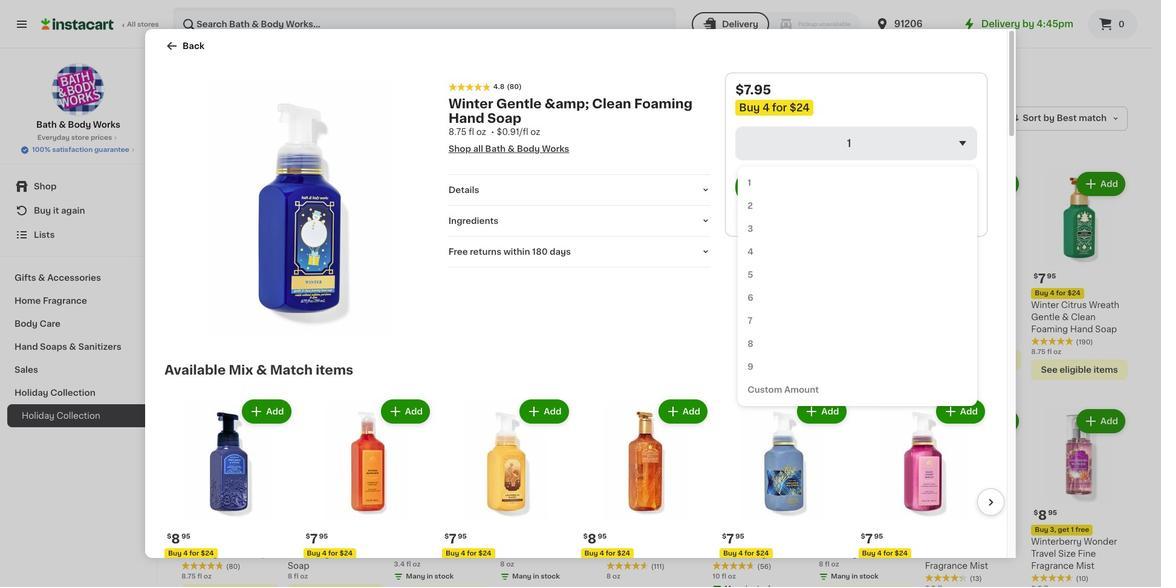 Task type: vqa. For each thing, say whether or not it's contained in the screenshot.
Pack
no



Task type: describe. For each thing, give the bounding box(es) containing it.
fl inside 17 buy 3, get 1 free winterberry wonder fine fragrance mist 8 fl oz
[[826, 561, 830, 568]]

1 inside field
[[848, 139, 852, 148]]

cleansing inside winterberry ice cleansing gel hand soap 8 fl oz
[[288, 550, 330, 558]]

stock down (5)
[[435, 573, 454, 580]]

winterberry wonder travel size fine fragrance mist
[[1032, 538, 1118, 570]]

bath
[[486, 145, 506, 153]]

1 vertical spatial 9
[[933, 509, 941, 522]]

woodlands for woodlands 3-in-1 hair, face & body wash
[[713, 538, 761, 546]]

again
[[61, 206, 85, 215]]

44 buy 3, get 1 free woodlands cologne
[[394, 509, 480, 546]]

free for woodlands body spray
[[332, 290, 346, 296]]

winterberry ice signature single wick candle
[[607, 525, 699, 558]]

home fragrance
[[15, 297, 87, 305]]

single inside winter signature single wick candle
[[500, 538, 527, 546]]

body care
[[15, 320, 61, 328]]

back button
[[165, 39, 205, 53]]

see for winter citrus wreath cleansing gel hand soap
[[723, 380, 739, 388]]

buy 3, get 1 free for 8
[[1036, 527, 1090, 533]]

body inside woodlands 3-in-1 hair, face & body wash
[[745, 550, 767, 558]]

1 horizontal spatial (80)
[[507, 84, 522, 90]]

oz inside 8 fl oz many in stock
[[725, 348, 733, 355]]

care
[[40, 320, 61, 328]]

lists
[[34, 231, 55, 239]]

satisfaction
[[52, 146, 93, 153]]

$ inside $ 15 95
[[290, 273, 295, 279]]

details button
[[449, 184, 711, 196]]

eligible for cleansing
[[742, 380, 773, 388]]

works
[[542, 145, 570, 153]]

woodlands 3-wick candle
[[926, 301, 1005, 321]]

10 fl oz
[[713, 573, 736, 580]]

$ 17 95
[[503, 509, 531, 522]]

1 vertical spatial 5
[[200, 290, 205, 296]]

woodlands for woodlands body spray
[[288, 301, 336, 309]]

fine inside winterberry wonder travel size fine fragrance mist
[[1079, 550, 1097, 558]]

ice for fragrance
[[234, 301, 247, 309]]

many in stock inside product 'group'
[[406, 573, 454, 580]]

wick inside woodlands 3-wick candle
[[985, 301, 1005, 309]]

1 vertical spatial (80)
[[226, 564, 240, 570]]

0 horizontal spatial $ 8 95
[[167, 532, 190, 545]]

fl inside 8 fl oz many in stock
[[719, 348, 724, 355]]

wreath for hand
[[771, 301, 801, 309]]

all
[[127, 21, 136, 28]]

0 vertical spatial collection
[[50, 389, 96, 397]]

in down winter signature single wick candle at bottom
[[533, 573, 540, 580]]

soap inside winterberry ice cleansing gel hand soap 8 fl oz
[[288, 562, 310, 570]]

100%
[[32, 146, 51, 153]]

(80) button
[[507, 82, 522, 92]]

hand inside hand soaps & sanitizers link
[[15, 343, 38, 351]]

free returns within 180 days
[[449, 248, 571, 256]]

winterberry for winterberry wonder travel size fine fragrance mist
[[1032, 538, 1083, 546]]

3.4
[[394, 561, 405, 568]]

$ inside $ 17 95
[[503, 510, 507, 516]]

see for winter citrus wreath gentle & clean foaming hand soap
[[1042, 365, 1058, 374]]

everyday store prices
[[37, 134, 112, 141]]

95 inside $ 17 95
[[522, 510, 531, 516]]

all stores link
[[41, 7, 160, 41]]

body
[[517, 145, 540, 153]]

mix
[[229, 364, 253, 376]]

items for woodlands 3-wick candle
[[988, 356, 1013, 364]]

many down winter signature single wick candle at bottom
[[513, 573, 532, 580]]

fragrance inside winterberry ice wallflowers fragrance refill
[[232, 313, 275, 321]]

1 2 3 4 5 6 7 8 9 custom amount
[[748, 179, 819, 394]]

100% satisfaction guarantee
[[32, 146, 129, 153]]

sales
[[15, 366, 38, 374]]

wick inside winterberry ice signature single wick candle
[[678, 538, 699, 546]]

accessories
[[47, 274, 101, 282]]

free inside 44 buy 3, get 1 free woodlands cologne
[[438, 527, 452, 533]]

soap for winter citrus wreath cleansing gel hand soap
[[713, 325, 735, 333]]

candle inside woodlands 3-wick candle
[[926, 313, 956, 321]]

91206 button
[[876, 7, 948, 41]]

winter for winter candy apple travel size fine fragrance mist
[[926, 538, 954, 546]]

1 inside woodlands 3-in-1 hair, face & body wash
[[783, 538, 787, 546]]

citrus for &
[[1062, 301, 1088, 309]]

signature inside winter signature single wick candle
[[530, 525, 571, 534]]

4.8
[[494, 84, 505, 90]]

buy 5 for $30
[[185, 290, 231, 296]]

foaming for winter gentle &amp; clean foaming hand soap
[[635, 97, 693, 110]]

see eligible items for cleansing
[[723, 380, 800, 388]]

winterberry for winterberry ice wallflowers fragrance refill
[[182, 301, 232, 309]]

back
[[183, 42, 205, 50]]

face
[[713, 550, 734, 558]]

eligible for candle
[[954, 356, 986, 364]]

bath & body works logo image
[[52, 63, 105, 116]]

shop all bath & body works
[[449, 145, 570, 153]]

17 95
[[614, 509, 637, 522]]

wreath for clean
[[1090, 301, 1120, 309]]

available
[[165, 364, 226, 376]]

1 vertical spatial holiday collection
[[22, 412, 100, 420]]

fragrance inside winter candy apple travel size fine fragrance mist
[[926, 562, 968, 570]]

lists link
[[7, 223, 149, 247]]

fragrance inside winterberry wonder travel size fine fragrance mist
[[1032, 562, 1075, 570]]

apple
[[986, 538, 1011, 546]]

see eligible items button for gentle
[[1032, 359, 1129, 380]]

3.4 fl oz
[[394, 561, 421, 568]]

woodlands inside 44 buy 3, get 1 free woodlands cologne
[[394, 538, 442, 546]]

citrus for gel
[[743, 301, 769, 309]]

in-
[[772, 538, 783, 546]]

3, inside 17 buy 3, get 1 free winterberry wonder fine fragrance mist 8 fl oz
[[838, 527, 844, 533]]

many down 3.4 fl oz
[[406, 573, 425, 580]]

foaming for winter gentle & clean foaming hand soap
[[182, 550, 218, 558]]

service type group
[[692, 12, 861, 36]]

fl inside winterberry ice cleansing gel hand soap 8 fl oz
[[294, 573, 299, 580]]

see eligible items for fragrance
[[191, 365, 268, 374]]

foaming inside winter citrus wreath gentle & clean foaming hand soap
[[1032, 325, 1069, 333]]

woodlands body spray
[[288, 301, 360, 321]]

stock down woodlands 3-wick candle
[[966, 336, 986, 343]]

3, for winterberry wonder travel size fine fragrance mist
[[1051, 527, 1057, 533]]

3, inside 44 buy 3, get 1 free woodlands cologne
[[413, 527, 419, 533]]

bath & body works
[[36, 120, 120, 129]]

(10)
[[1077, 576, 1089, 582]]

3, for woodlands body spray
[[307, 290, 313, 296]]

8 inside 8 fl oz many in stock
[[713, 348, 718, 355]]

8.75 fl oz • $0.91/fl oz
[[449, 128, 541, 136]]

8 inside winterberry ice cleansing gel hand soap 8 fl oz
[[288, 573, 292, 580]]

$7.95
[[736, 84, 772, 96]]

product group containing 9
[[926, 406, 1022, 587]]

soap for winter gentle & clean foaming hand soap
[[246, 550, 267, 558]]

custom
[[748, 385, 783, 394]]

returns
[[470, 248, 502, 256]]

(116)
[[545, 551, 560, 558]]

4:45pm
[[1037, 19, 1074, 28]]

candle inside winter signature single wick candle
[[552, 538, 582, 546]]

buy inside 44 buy 3, get 1 free woodlands cologne
[[398, 527, 411, 533]]

mist inside winterberry wonder travel size fine fragrance mist
[[1077, 562, 1095, 570]]

gel inside winter citrus wreath cleansing gel hand soap
[[758, 313, 772, 321]]

stores
[[137, 21, 159, 28]]

cleansing inside winter citrus wreath cleansing gel hand soap
[[713, 313, 755, 321]]

gentle for winter gentle &amp; clean foaming hand soap
[[497, 97, 542, 110]]

clean inside winter citrus wreath gentle & clean foaming hand soap
[[1072, 313, 1096, 321]]

$30
[[218, 290, 231, 296]]

available mix & match items
[[165, 364, 354, 376]]

days
[[550, 248, 571, 256]]

free for winterberry wonder travel size fine fragrance mist
[[1076, 527, 1090, 533]]

gifts
[[15, 274, 36, 282]]

mist inside winter candy apple travel size fine fragrance mist
[[971, 562, 989, 570]]

stock inside 8 fl oz many in stock
[[754, 360, 773, 367]]

winter gentle &amp; clean foaming hand soap image
[[174, 82, 426, 334]]

8 inside 1 2 3 4 5 6 7 8 9 custom amount
[[748, 339, 754, 348]]

candle inside winterberry ice signature single wick candle
[[607, 550, 637, 558]]

17 for 17 buy 3, get 1 free winterberry wonder fine fragrance mist 8 fl oz
[[826, 509, 839, 522]]

$0.91/fl
[[497, 128, 529, 136]]

winter gentle & clean foaming hand soap
[[182, 538, 276, 558]]

8.75 for winter citrus wreath gentle & clean foaming hand soap
[[1032, 348, 1046, 355]]

candy
[[956, 538, 984, 546]]

oz inside winterberry ice cleansing gel hand soap 8 fl oz
[[300, 573, 308, 580]]

oz inside 17 buy 3, get 1 free winterberry wonder fine fragrance mist 8 fl oz
[[832, 561, 840, 568]]

44
[[401, 509, 419, 522]]

soap inside winter citrus wreath gentle & clean foaming hand soap
[[1096, 325, 1118, 333]]

many in stock down woodlands 3-wick candle
[[938, 336, 986, 343]]

1 vertical spatial holiday
[[22, 412, 54, 420]]

gel inside winterberry ice cleansing gel hand soap 8 fl oz
[[332, 550, 347, 558]]

wick inside winter signature single wick candle
[[529, 538, 549, 546]]

8 oz for 17
[[607, 573, 621, 580]]

get for winterberry wonder travel size fine fragrance mist
[[1059, 527, 1070, 533]]

fine inside 17 buy 3, get 1 free winterberry wonder fine fragrance mist 8 fl oz
[[819, 550, 837, 558]]

refill
[[182, 325, 203, 333]]

& inside woodlands 3-in-1 hair, face & body wash
[[736, 550, 743, 558]]

within
[[504, 248, 530, 256]]

9 inside 1 2 3 4 5 6 7 8 9 custom amount
[[748, 362, 754, 371]]

95 inside the 17 95
[[628, 510, 637, 516]]

winter for winter gentle &amp; clean foaming hand soap
[[449, 97, 494, 110]]

in down 44 buy 3, get 1 free woodlands cologne
[[427, 573, 433, 580]]

buy it again link
[[7, 198, 149, 223]]

hand soaps & sanitizers
[[15, 343, 121, 351]]

& inside 'winter gentle & clean foaming hand soap'
[[242, 538, 249, 546]]

buy inside 17 buy 3, get 1 free winterberry wonder fine fragrance mist 8 fl oz
[[823, 527, 837, 533]]

0
[[1119, 20, 1125, 28]]

body inside woodlands body spray
[[338, 301, 360, 309]]

list box containing 1
[[738, 166, 978, 406]]

$ 9 95
[[928, 509, 952, 522]]

4 inside 1 2 3 4 5 6 7 8 9 custom amount
[[748, 248, 754, 256]]

winter candy apple travel size fine fragrance mist
[[926, 538, 1011, 570]]

fine inside winter candy apple travel size fine fragrance mist
[[972, 550, 990, 558]]

single inside winterberry ice signature single wick candle
[[650, 538, 676, 546]]

1 inside 44 buy 3, get 1 free woodlands cologne
[[434, 527, 437, 533]]

& inside bath & body works link
[[59, 120, 66, 129]]

4.8 (80)
[[494, 84, 522, 90]]

winterberry inside winterberry ice cleansing gel hand soap 8 fl oz
[[288, 538, 338, 546]]

free inside 17 buy 3, get 1 free winterberry wonder fine fragrance mist 8 fl oz
[[864, 527, 878, 533]]

1 holiday collection link from the top
[[7, 381, 149, 404]]

body inside 'link'
[[15, 320, 38, 328]]

1 horizontal spatial buy 3, get 1 free
[[717, 527, 771, 533]]

hand inside winterberry ice cleansing gel hand soap 8 fl oz
[[349, 550, 372, 558]]

by
[[1023, 19, 1035, 28]]

product group containing 44
[[394, 406, 491, 587]]

1 17 from the left
[[507, 509, 521, 522]]

hand inside winter citrus wreath cleansing gel hand soap
[[774, 313, 797, 321]]

soaps
[[40, 343, 67, 351]]

hand inside winter citrus wreath gentle & clean foaming hand soap
[[1071, 325, 1094, 333]]

& inside winter citrus wreath gentle & clean foaming hand soap
[[1063, 313, 1070, 321]]

shop for shop
[[34, 182, 57, 191]]

winter for winter gentle & clean foaming hand soap
[[182, 538, 209, 546]]

see eligible items for gentle
[[1042, 365, 1119, 374]]



Task type: locate. For each thing, give the bounding box(es) containing it.
0 vertical spatial 5
[[748, 271, 754, 279]]

3- down $26.95 element
[[976, 301, 985, 309]]

0 vertical spatial shop
[[449, 145, 471, 153]]

winter for winter citrus wreath cleansing gel hand soap
[[713, 301, 741, 309]]

fragrance
[[43, 297, 87, 305], [232, 313, 275, 321], [840, 550, 882, 558], [926, 562, 968, 570], [1032, 562, 1075, 570]]

signature
[[530, 525, 571, 534], [607, 538, 648, 546]]

0 button
[[1089, 10, 1138, 39]]

1 single from the left
[[500, 538, 527, 546]]

10
[[713, 573, 721, 580]]

gel up 8 fl oz many in stock
[[758, 313, 772, 321]]

soap inside winter citrus wreath cleansing gel hand soap
[[713, 325, 735, 333]]

5 inside 1 2 3 4 5 6 7 8 9 custom amount
[[748, 271, 754, 279]]

1 fine from the left
[[819, 550, 837, 558]]

0 horizontal spatial shop
[[34, 182, 57, 191]]

woodlands for woodlands 3-wick candle
[[926, 301, 973, 309]]

see for winterberry ice wallflowers fragrance refill
[[191, 365, 208, 374]]

ice inside winterberry ice signature single wick candle
[[659, 525, 673, 534]]

5 left $30
[[200, 290, 205, 296]]

0 vertical spatial foaming
[[635, 97, 693, 110]]

many
[[938, 336, 957, 343], [725, 360, 744, 367], [513, 573, 532, 580], [831, 573, 851, 580], [406, 573, 425, 580]]

buy 3, get 1 free up woodlands 3-in-1 hair, face & body wash
[[717, 527, 771, 533]]

$7.95 element
[[288, 508, 384, 524]]

2 horizontal spatial buy 3, get 1 free
[[1036, 527, 1090, 533]]

1 horizontal spatial 5
[[748, 271, 754, 279]]

$24 inside product 'group'
[[749, 290, 762, 296]]

hair,
[[789, 538, 808, 546]]

0 horizontal spatial foaming
[[182, 550, 218, 558]]

2 vertical spatial gentle
[[212, 538, 240, 546]]

0 horizontal spatial 8.75 fl oz
[[182, 573, 212, 580]]

2 17 from the left
[[826, 509, 839, 522]]

8.75 down winter citrus wreath gentle & clean foaming hand soap
[[1032, 348, 1046, 355]]

2 horizontal spatial candle
[[926, 313, 956, 321]]

2 travel from the left
[[1032, 550, 1057, 558]]

items for winterberry ice wallflowers fragrance refill
[[244, 365, 268, 374]]

2 horizontal spatial fine
[[1079, 550, 1097, 558]]

1 horizontal spatial travel
[[1032, 550, 1057, 558]]

delivery button
[[692, 12, 770, 36]]

1 vertical spatial candle
[[552, 538, 582, 546]]

2 horizontal spatial wick
[[985, 301, 1005, 309]]

product group containing 15
[[288, 169, 384, 368]]

2 horizontal spatial gentle
[[1032, 313, 1061, 321]]

gentle inside 'winter gentle & clean foaming hand soap'
[[212, 538, 240, 546]]

gentle inside winter citrus wreath gentle & clean foaming hand soap
[[1032, 313, 1061, 321]]

shop for shop all bath & body works
[[449, 145, 471, 153]]

hand inside winter gentle &amp; clean foaming hand soap
[[449, 112, 485, 125]]

bath & body works link
[[36, 63, 120, 131]]

(111)
[[652, 564, 665, 570]]

winterberry inside 17 buy 3, get 1 free winterberry wonder fine fragrance mist 8 fl oz
[[819, 538, 870, 546]]

0 horizontal spatial citrus
[[743, 301, 769, 309]]

product group containing winter citrus wreath cleansing gel hand soap
[[713, 169, 810, 394]]

3, for woodlands 3-in-1 hair, face & body wash
[[732, 527, 738, 533]]

1 inside 17 buy 3, get 1 free winterberry wonder fine fragrance mist 8 fl oz
[[859, 527, 862, 533]]

see eligible items button down 8 fl oz many in stock
[[713, 374, 810, 394]]

see eligible items button down woodlands 3-wick candle
[[926, 350, 1022, 370]]

3- inside woodlands 3-wick candle
[[976, 301, 985, 309]]

winterberry for winterberry ice signature single wick candle
[[607, 525, 657, 534]]

wonder
[[872, 538, 905, 546], [1085, 538, 1118, 546]]

signature inside winterberry ice signature single wick candle
[[607, 538, 648, 546]]

wash
[[769, 550, 793, 558]]

0 horizontal spatial buy 3, get 1 free
[[291, 290, 346, 296]]

1 horizontal spatial 8.75 fl oz
[[1032, 348, 1062, 355]]

all stores
[[127, 21, 159, 28]]

2 horizontal spatial mist
[[1077, 562, 1095, 570]]

size inside winterberry wonder travel size fine fragrance mist
[[1059, 550, 1077, 558]]

winter inside winter gentle &amp; clean foaming hand soap
[[449, 97, 494, 110]]

0 horizontal spatial gel
[[332, 550, 347, 558]]

many in stock down 3.4 fl oz
[[406, 573, 454, 580]]

0 vertical spatial 8.75
[[449, 128, 467, 136]]

body care link
[[7, 312, 149, 335]]

6
[[748, 294, 754, 302]]

wreath
[[771, 301, 801, 309], [1090, 301, 1120, 309]]

winterberry down buy 5 for $30
[[182, 301, 232, 309]]

eligible down winterberry ice wallflowers fragrance refill
[[210, 365, 242, 374]]

0 vertical spatial candle
[[926, 313, 956, 321]]

winter inside winter signature single wick candle
[[500, 525, 528, 534]]

fragrance inside 17 buy 3, get 1 free winterberry wonder fine fragrance mist 8 fl oz
[[840, 550, 882, 558]]

8.75 fl oz for winter gentle & clean foaming hand soap
[[182, 573, 212, 580]]

gentle
[[497, 97, 542, 110], [1032, 313, 1061, 321], [212, 538, 240, 546]]

1 vertical spatial 8.75
[[1032, 348, 1046, 355]]

citrus up 8 fl oz many in stock
[[743, 301, 769, 309]]

citrus up the "(190)"
[[1062, 301, 1088, 309]]

gifts & accessories
[[15, 274, 101, 282]]

shop left all
[[449, 145, 471, 153]]

8.75 for winter gentle & clean foaming hand soap
[[182, 573, 196, 580]]

see eligible items button
[[926, 350, 1022, 370], [182, 359, 278, 380], [1032, 359, 1129, 380], [713, 374, 810, 394]]

8 oz down winter signature single wick candle at bottom
[[500, 561, 515, 568]]

3-
[[976, 301, 985, 309], [763, 538, 772, 546]]

0 vertical spatial ice
[[234, 301, 247, 309]]

woodlands inside woodlands 3-wick candle
[[926, 301, 973, 309]]

in down 17 buy 3, get 1 free winterberry wonder fine fragrance mist 8 fl oz on the bottom of page
[[852, 573, 858, 580]]

see down refill
[[191, 365, 208, 374]]

0 horizontal spatial 8 oz
[[500, 561, 515, 568]]

ice for single
[[659, 525, 673, 534]]

winterberry down $7.95 element
[[288, 538, 338, 546]]

see down 8 fl oz many in stock
[[723, 380, 739, 388]]

•
[[491, 128, 495, 136]]

2 vertical spatial 8.75
[[182, 573, 196, 580]]

8.75 left • in the left top of the page
[[449, 128, 467, 136]]

everyday
[[37, 134, 70, 141]]

woodlands
[[288, 301, 336, 309], [926, 301, 973, 309], [394, 538, 442, 546], [713, 538, 761, 546]]

winterberry right hair,
[[819, 538, 870, 546]]

signature up (116)
[[530, 525, 571, 534]]

8 oz down winterberry ice signature single wick candle
[[607, 573, 621, 580]]

17 buy 3, get 1 free winterberry wonder fine fragrance mist 8 fl oz
[[819, 509, 905, 568]]

ingredients
[[449, 217, 499, 225]]

2
[[748, 202, 754, 210]]

9 up custom
[[748, 362, 754, 371]]

3- inside woodlands 3-in-1 hair, face & body wash
[[763, 538, 772, 546]]

3- for in-
[[763, 538, 772, 546]]

1 travel from the left
[[926, 550, 951, 558]]

many down winter citrus wreath cleansing gel hand soap
[[725, 360, 744, 367]]

$ 15 95
[[290, 272, 319, 285]]

17
[[507, 509, 521, 522], [826, 509, 839, 522], [614, 509, 627, 522]]

7
[[1039, 272, 1047, 285], [748, 316, 753, 325], [188, 509, 196, 522], [310, 532, 318, 545], [449, 532, 457, 545], [727, 532, 735, 545], [866, 532, 874, 545]]

17 inside 17 buy 3, get 1 free winterberry wonder fine fragrance mist 8 fl oz
[[826, 509, 839, 522]]

it
[[53, 206, 59, 215]]

0 horizontal spatial 17
[[507, 509, 521, 522]]

$ 8 95
[[1034, 509, 1058, 522], [167, 532, 190, 545], [584, 532, 607, 545]]

instacart logo image
[[41, 17, 114, 31]]

8.75 fl oz for winter citrus wreath gentle & clean foaming hand soap
[[1032, 348, 1062, 355]]

1 horizontal spatial foaming
[[635, 97, 693, 110]]

1 horizontal spatial 9
[[933, 509, 941, 522]]

2 citrus from the left
[[1062, 301, 1088, 309]]

many in stock down 17 buy 3, get 1 free winterberry wonder fine fragrance mist 8 fl oz on the bottom of page
[[831, 573, 879, 580]]

0 vertical spatial holiday collection
[[15, 389, 96, 397]]

fl
[[469, 128, 475, 136], [719, 348, 724, 355], [1048, 348, 1053, 355], [826, 561, 830, 568], [407, 561, 411, 568], [198, 573, 202, 580], [294, 573, 299, 580], [722, 573, 727, 580]]

(190)
[[1077, 339, 1094, 345]]

ice inside winterberry ice cleansing gel hand soap 8 fl oz
[[341, 538, 354, 546]]

soap inside 'winter gentle & clean foaming hand soap'
[[246, 550, 267, 558]]

eligible
[[954, 356, 986, 364], [210, 365, 242, 374], [1060, 365, 1092, 374], [742, 380, 773, 388]]

see eligible items down the "(190)"
[[1042, 365, 1119, 374]]

1 horizontal spatial cleansing
[[713, 313, 755, 321]]

wallflowers
[[182, 313, 230, 321]]

1 vertical spatial collection
[[57, 412, 100, 420]]

winter citrus wreath cleansing gel hand soap
[[713, 301, 801, 333]]

winter signature single wick candle
[[500, 525, 582, 546]]

winterberry ice wallflowers fragrance refill
[[182, 301, 275, 333]]

see eligible items down 8 fl oz many in stock
[[723, 380, 800, 388]]

hand soaps & sanitizers link
[[7, 335, 149, 358]]

mist
[[884, 550, 903, 558], [971, 562, 989, 570], [1077, 562, 1095, 570]]

see eligible items button down winterberry ice wallflowers fragrance refill
[[182, 359, 278, 380]]

2 holiday collection link from the top
[[7, 404, 149, 427]]

1 horizontal spatial 17
[[614, 509, 627, 522]]

get inside 44 buy 3, get 1 free woodlands cologne
[[421, 527, 432, 533]]

3 fine from the left
[[1079, 550, 1097, 558]]

winterberry
[[182, 301, 232, 309], [607, 525, 657, 534], [819, 538, 870, 546], [288, 538, 338, 546], [1032, 538, 1083, 546]]

wreath up the "(190)"
[[1090, 301, 1120, 309]]

winterberry down the 17 95
[[607, 525, 657, 534]]

collection
[[50, 389, 96, 397], [57, 412, 100, 420]]

free for woodlands 3-in-1 hair, face & body wash
[[757, 527, 771, 533]]

delivery by 4:45pm link
[[963, 17, 1074, 31]]

stock down 17 buy 3, get 1 free winterberry wonder fine fragrance mist 8 fl oz on the bottom of page
[[860, 573, 879, 580]]

& inside gifts & accessories link
[[38, 274, 45, 282]]

0 vertical spatial clean
[[593, 97, 632, 110]]

1 horizontal spatial wonder
[[1085, 538, 1118, 546]]

8 oz for $
[[500, 561, 515, 568]]

3- up wash
[[763, 538, 772, 546]]

get
[[314, 290, 326, 296], [846, 527, 858, 533], [421, 527, 432, 533], [740, 527, 751, 533], [1059, 527, 1070, 533]]

winter gentle &amp; clean foaming hand soap
[[449, 97, 693, 125]]

winter inside winter citrus wreath gentle & clean foaming hand soap
[[1032, 301, 1060, 309]]

buy 3, get 1 free up winterberry wonder travel size fine fragrance mist at the right bottom
[[1036, 527, 1090, 533]]

wreath inside winter citrus wreath cleansing gel hand soap
[[771, 301, 801, 309]]

in up custom
[[746, 360, 752, 367]]

in
[[959, 336, 965, 343], [746, 360, 752, 367], [533, 573, 540, 580], [852, 573, 858, 580], [427, 573, 433, 580]]

item carousel region
[[165, 392, 1005, 587]]

1 vertical spatial gel
[[332, 550, 347, 558]]

fine up (10)
[[1079, 550, 1097, 558]]

gentle inside winter gentle &amp; clean foaming hand soap
[[497, 97, 542, 110]]

buy 3, get 1 free
[[291, 290, 346, 296], [717, 527, 771, 533], [1036, 527, 1090, 533]]

2 horizontal spatial foaming
[[1032, 325, 1069, 333]]

1
[[848, 139, 852, 148], [748, 179, 752, 187], [328, 290, 330, 296], [859, 527, 862, 533], [434, 527, 437, 533], [753, 527, 756, 533], [1072, 527, 1075, 533], [783, 538, 787, 546]]

eligible down 8 fl oz many in stock
[[742, 380, 773, 388]]

signature down the 17 95
[[607, 538, 648, 546]]

woodlands inside woodlands 3-in-1 hair, face & body wash
[[713, 538, 761, 546]]

1 horizontal spatial 3-
[[976, 301, 985, 309]]

winterberry inside winterberry ice signature single wick candle
[[607, 525, 657, 534]]

gel down $7.95 element
[[332, 550, 347, 558]]

1 horizontal spatial 8.75
[[449, 128, 467, 136]]

delivery
[[982, 19, 1021, 28], [722, 20, 759, 28]]

see for woodlands 3-wick candle
[[935, 356, 952, 364]]

match
[[270, 364, 313, 376]]

winter citrus wreath gentle & clean foaming hand soap
[[1032, 301, 1120, 333]]

see eligible items down winterberry ice wallflowers fragrance refill
[[191, 365, 268, 374]]

0 vertical spatial 3-
[[976, 301, 985, 309]]

travel inside winter candy apple travel size fine fragrance mist
[[926, 550, 951, 558]]

1 citrus from the left
[[743, 301, 769, 309]]

sanitizers
[[78, 343, 121, 351]]

ice for gel
[[341, 538, 354, 546]]

1 vertical spatial 8.75 fl oz
[[182, 573, 212, 580]]

0 horizontal spatial wonder
[[872, 538, 905, 546]]

(80) right 4.8
[[507, 84, 522, 90]]

1 horizontal spatial gentle
[[497, 97, 542, 110]]

0 horizontal spatial fine
[[819, 550, 837, 558]]

many down 17 buy 3, get 1 free winterberry wonder fine fragrance mist 8 fl oz on the bottom of page
[[831, 573, 851, 580]]

2 vertical spatial ice
[[341, 538, 354, 546]]

fine down candy
[[972, 550, 990, 558]]

winterberry up (10)
[[1032, 538, 1083, 546]]

foaming inside winter gentle &amp; clean foaming hand soap
[[635, 97, 693, 110]]

8 inside 17 buy 3, get 1 free winterberry wonder fine fragrance mist 8 fl oz
[[819, 561, 824, 568]]

size
[[953, 550, 970, 558], [1059, 550, 1077, 558]]

mist inside 17 buy 3, get 1 free winterberry wonder fine fragrance mist 8 fl oz
[[884, 550, 903, 558]]

1 inside 1 2 3 4 5 6 7 8 9 custom amount
[[748, 179, 752, 187]]

stock up custom
[[754, 360, 773, 367]]

woodlands up "face"
[[713, 538, 761, 546]]

2 horizontal spatial $ 8 95
[[1034, 509, 1058, 522]]

wonder inside winterberry wonder travel size fine fragrance mist
[[1085, 538, 1118, 546]]

many down woodlands 3-wick candle
[[938, 336, 957, 343]]

cleansing down 6
[[713, 313, 755, 321]]

2 vertical spatial candle
[[607, 550, 637, 558]]

4
[[763, 103, 770, 113], [748, 248, 754, 256], [732, 290, 736, 296], [1051, 290, 1055, 296], [200, 527, 205, 533], [307, 527, 311, 533], [183, 550, 188, 556], [322, 550, 327, 556], [461, 550, 466, 556], [600, 550, 605, 556], [739, 550, 743, 556], [878, 550, 882, 556]]

see inside product 'group'
[[723, 380, 739, 388]]

buy 3, get 1 free up woodlands body spray
[[291, 290, 346, 296]]

single down $ 17 95
[[500, 538, 527, 546]]

1 vertical spatial signature
[[607, 538, 648, 546]]

see eligible items button for cleansing
[[713, 374, 810, 394]]

$24
[[790, 103, 810, 113], [749, 290, 762, 296], [1068, 290, 1081, 296], [218, 527, 231, 533], [324, 527, 337, 533], [201, 550, 214, 556], [340, 550, 353, 556], [479, 550, 492, 556], [618, 550, 631, 556], [756, 550, 769, 556], [895, 550, 908, 556]]

8.75 fl oz down winter citrus wreath gentle & clean foaming hand soap
[[1032, 348, 1062, 355]]

home
[[15, 297, 41, 305]]

see down winter citrus wreath gentle & clean foaming hand soap
[[1042, 365, 1058, 374]]

soap
[[488, 112, 522, 125], [713, 325, 735, 333], [1096, 325, 1118, 333], [246, 550, 267, 558], [288, 562, 310, 570]]

0 vertical spatial 9
[[748, 362, 754, 371]]

1 horizontal spatial wreath
[[1090, 301, 1120, 309]]

fine
[[819, 550, 837, 558], [972, 550, 990, 558], [1079, 550, 1097, 558]]

eligible for gentle
[[1060, 365, 1092, 374]]

get for woodlands 3-in-1 hair, face & body wash
[[740, 527, 751, 533]]

gentle for winter gentle & clean foaming hand soap
[[212, 538, 240, 546]]

0 vertical spatial cleansing
[[713, 313, 755, 321]]

0 horizontal spatial clean
[[251, 538, 276, 546]]

home fragrance link
[[7, 289, 149, 312]]

180
[[533, 248, 548, 256]]

many in stock down (116)
[[513, 573, 560, 580]]

wreath right 6
[[771, 301, 801, 309]]

see down woodlands 3-wick candle
[[935, 356, 952, 364]]

bath
[[36, 120, 57, 129]]

1 horizontal spatial mist
[[971, 562, 989, 570]]

cleansing down $7.95 element
[[288, 550, 330, 558]]

wreath inside winter citrus wreath gentle & clean foaming hand soap
[[1090, 301, 1120, 309]]

1 vertical spatial shop
[[34, 182, 57, 191]]

1 field
[[736, 126, 978, 160]]

0 horizontal spatial single
[[500, 538, 527, 546]]

clean inside winter gentle &amp; clean foaming hand soap
[[593, 97, 632, 110]]

winter for winter citrus wreath gentle & clean foaming hand soap
[[1032, 301, 1060, 309]]

see
[[935, 356, 952, 364], [191, 365, 208, 374], [1042, 365, 1058, 374], [723, 380, 739, 388]]

eligible down the "(190)"
[[1060, 365, 1092, 374]]

(13)
[[970, 576, 983, 582]]

see eligible items button for candle
[[926, 350, 1022, 370]]

wonder inside 17 buy 3, get 1 free winterberry wonder fine fragrance mist 8 fl oz
[[872, 538, 905, 546]]

holiday collection link down sales link
[[7, 404, 149, 427]]

3- for wick
[[976, 301, 985, 309]]

buy it again
[[34, 206, 85, 215]]

get for woodlands body spray
[[314, 290, 326, 296]]

3 17 from the left
[[614, 509, 627, 522]]

0 vertical spatial gentle
[[497, 97, 542, 110]]

2 wonder from the left
[[1085, 538, 1118, 546]]

1 size from the left
[[953, 550, 970, 558]]

0 horizontal spatial mist
[[884, 550, 903, 558]]

soap for winter gentle &amp; clean foaming hand soap
[[488, 112, 522, 125]]

delivery for delivery by 4:45pm
[[982, 19, 1021, 28]]

travel inside winterberry wonder travel size fine fragrance mist
[[1032, 550, 1057, 558]]

winter inside winter candy apple travel size fine fragrance mist
[[926, 538, 954, 546]]

2 horizontal spatial 8.75
[[1032, 348, 1046, 355]]

0 vertical spatial signature
[[530, 525, 571, 534]]

& inside hand soaps & sanitizers link
[[69, 343, 76, 351]]

1 wreath from the left
[[771, 301, 801, 309]]

0 horizontal spatial travel
[[926, 550, 951, 558]]

0 horizontal spatial 9
[[748, 362, 754, 371]]

single up (111)
[[650, 538, 676, 546]]

1 horizontal spatial clean
[[593, 97, 632, 110]]

prices
[[91, 134, 112, 141]]

0 horizontal spatial size
[[953, 550, 970, 558]]

1 vertical spatial 3-
[[763, 538, 772, 546]]

$26.95 element
[[926, 271, 1022, 287]]

2 horizontal spatial ice
[[659, 525, 673, 534]]

many inside 8 fl oz many in stock
[[725, 360, 744, 367]]

get inside 17 buy 3, get 1 free winterberry wonder fine fragrance mist 8 fl oz
[[846, 527, 858, 533]]

8 fl oz many in stock
[[713, 348, 773, 367]]

17 for 17 95
[[614, 509, 627, 522]]

size inside winter candy apple travel size fine fragrance mist
[[953, 550, 970, 558]]

amount
[[785, 385, 819, 394]]

travel
[[926, 550, 951, 558], [1032, 550, 1057, 558]]

2 size from the left
[[1059, 550, 1077, 558]]

clean inside 'winter gentle & clean foaming hand soap'
[[251, 538, 276, 546]]

0 vertical spatial 8.75 fl oz
[[1032, 348, 1062, 355]]

0 horizontal spatial cleansing
[[288, 550, 330, 558]]

soap inside winter gentle &amp; clean foaming hand soap
[[488, 112, 522, 125]]

1 horizontal spatial size
[[1059, 550, 1077, 558]]

see eligible items button down the "(190)"
[[1032, 359, 1129, 380]]

list box
[[738, 166, 978, 406]]

9 up winter candy apple travel size fine fragrance mist
[[933, 509, 941, 522]]

delivery for delivery
[[722, 20, 759, 28]]

1 horizontal spatial wick
[[678, 538, 699, 546]]

citrus inside winter citrus wreath cleansing gel hand soap
[[743, 301, 769, 309]]

eligible for fragrance
[[210, 365, 242, 374]]

2 horizontal spatial 17
[[826, 509, 839, 522]]

8.75 fl oz down 'winter gentle & clean foaming hand soap'
[[182, 573, 212, 580]]

0 horizontal spatial candle
[[552, 538, 582, 546]]

winter for winter signature single wick candle
[[500, 525, 528, 534]]

1 horizontal spatial candle
[[607, 550, 637, 558]]

buy 3, get 1 free for 15
[[291, 290, 346, 296]]

0 vertical spatial holiday
[[15, 389, 48, 397]]

spray
[[288, 313, 313, 321]]

ice inside winterberry ice wallflowers fragrance refill
[[234, 301, 247, 309]]

all
[[474, 145, 483, 153]]

in down woodlands 3-wick candle
[[959, 336, 965, 343]]

delivery inside button
[[722, 20, 759, 28]]

everyday store prices link
[[37, 133, 119, 143]]

2 vertical spatial clean
[[251, 538, 276, 546]]

8.75 down 'winter gentle & clean foaming hand soap'
[[182, 573, 196, 580]]

(80) down 'winter gentle & clean foaming hand soap'
[[226, 564, 240, 570]]

$ inside $ 9 95
[[928, 510, 933, 516]]

candle down the 17 95
[[607, 550, 637, 558]]

2 horizontal spatial clean
[[1072, 313, 1096, 321]]

&amp;
[[545, 97, 590, 110]]

0 horizontal spatial signature
[[530, 525, 571, 534]]

items for winter citrus wreath cleansing gel hand soap
[[775, 380, 800, 388]]

2 fine from the left
[[972, 550, 990, 558]]

1 vertical spatial cleansing
[[288, 550, 330, 558]]

eligible inside product 'group'
[[742, 380, 773, 388]]

7 inside 1 2 3 4 5 6 7 8 9 custom amount
[[748, 316, 753, 325]]

1 vertical spatial ice
[[659, 525, 673, 534]]

woodlands up 3.4 fl oz
[[394, 538, 442, 546]]

0 horizontal spatial (80)
[[226, 564, 240, 570]]

woodlands down $26.95 element
[[926, 301, 973, 309]]

holiday collection link down hand soaps & sanitizers link
[[7, 381, 149, 404]]

oz
[[477, 128, 487, 136], [531, 128, 541, 136], [725, 348, 733, 355], [1054, 348, 1062, 355], [507, 561, 515, 568], [832, 561, 840, 568], [413, 561, 421, 568], [204, 573, 212, 580], [300, 573, 308, 580], [613, 573, 621, 580], [729, 573, 736, 580]]

100% satisfaction guarantee button
[[20, 143, 137, 155]]

0 horizontal spatial gentle
[[212, 538, 240, 546]]

hand inside 'winter gentle & clean foaming hand soap'
[[221, 550, 243, 558]]

free
[[449, 248, 468, 256]]

1 horizontal spatial signature
[[607, 538, 648, 546]]

2 wreath from the left
[[1090, 301, 1120, 309]]

0 vertical spatial gel
[[758, 313, 772, 321]]

sales link
[[7, 358, 149, 381]]

in inside 8 fl oz many in stock
[[746, 360, 752, 367]]

foaming inside 'winter gentle & clean foaming hand soap'
[[182, 550, 218, 558]]

1 horizontal spatial ice
[[341, 538, 354, 546]]

foaming
[[635, 97, 693, 110], [1032, 325, 1069, 333], [182, 550, 218, 558]]

(5)
[[439, 552, 448, 558]]

1 horizontal spatial single
[[650, 538, 676, 546]]

woodlands up spray at the bottom of the page
[[288, 301, 336, 309]]

clean for winter gentle & clean foaming hand soap
[[251, 538, 276, 546]]

stock down (116)
[[541, 573, 560, 580]]

candle down $26.95 element
[[926, 313, 956, 321]]

0 horizontal spatial ice
[[234, 301, 247, 309]]

cologne
[[444, 538, 480, 546]]

product group
[[182, 169, 278, 380], [288, 169, 384, 368], [394, 169, 491, 380], [500, 169, 597, 368], [607, 169, 703, 333], [713, 169, 810, 394], [926, 169, 1022, 370], [1032, 169, 1129, 380], [165, 397, 294, 587], [303, 397, 433, 587], [442, 397, 572, 587], [581, 397, 710, 587], [720, 397, 849, 587], [859, 397, 988, 587], [182, 406, 278, 587], [288, 406, 384, 587], [394, 406, 491, 587], [500, 406, 597, 584], [607, 406, 703, 582], [713, 406, 810, 587], [819, 406, 916, 587], [926, 406, 1022, 587], [1032, 406, 1129, 587]]

0 horizontal spatial wick
[[529, 538, 549, 546]]

1 horizontal spatial shop
[[449, 145, 471, 153]]

shop up it
[[34, 182, 57, 191]]

fine right wash
[[819, 550, 837, 558]]

1 vertical spatial 8 oz
[[607, 573, 621, 580]]

clean for winter gentle &amp; clean foaming hand soap
[[593, 97, 632, 110]]

(56)
[[758, 564, 772, 570]]

see eligible items button for fragrance
[[182, 359, 278, 380]]

2 vertical spatial foaming
[[182, 550, 218, 558]]

eligible down woodlands 3-wick candle
[[954, 356, 986, 364]]

0 vertical spatial (80)
[[507, 84, 522, 90]]

2 single from the left
[[650, 538, 676, 546]]

winterberry inside winterberry ice wallflowers fragrance refill
[[182, 301, 232, 309]]

5 up 6
[[748, 271, 754, 279]]

None search field
[[173, 7, 676, 41]]

see eligible items down woodlands 3-wick candle
[[935, 356, 1013, 364]]

items for winter citrus wreath gentle & clean foaming hand soap
[[1094, 365, 1119, 374]]

1 horizontal spatial $ 8 95
[[584, 532, 607, 545]]

1 wonder from the left
[[872, 538, 905, 546]]

$
[[290, 273, 295, 279], [1034, 273, 1039, 279], [184, 510, 188, 516], [503, 510, 507, 516], [928, 510, 933, 516], [1034, 510, 1039, 516], [167, 533, 171, 540], [306, 533, 310, 540], [445, 533, 449, 540], [584, 533, 588, 540], [723, 533, 727, 540], [861, 533, 866, 540]]

95 inside $ 15 95
[[310, 273, 319, 279]]

1 vertical spatial foaming
[[1032, 325, 1069, 333]]

woodlands inside woodlands body spray
[[288, 301, 336, 309]]

8.75 fl oz
[[1032, 348, 1062, 355], [182, 573, 212, 580]]

95 inside $ 9 95
[[943, 510, 952, 516]]

candle up (116)
[[552, 538, 582, 546]]

see eligible items for candle
[[935, 356, 1013, 364]]

citrus inside winter citrus wreath gentle & clean foaming hand soap
[[1062, 301, 1088, 309]]



